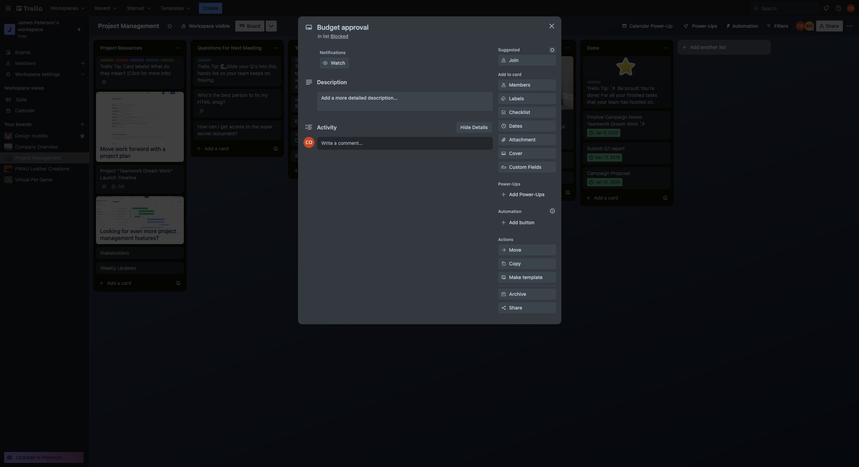Task type: describe. For each thing, give the bounding box(es) containing it.
handy
[[198, 70, 211, 76]]

tip for trello tip: this is where assigned tasks live so that your team can see who's working on what and when it's due.
[[307, 59, 313, 64]]

color: orange, title: "one more step" element for curate
[[295, 133, 309, 136]]

a down weekly updates
[[117, 281, 120, 286]]

open information menu image
[[835, 5, 842, 12]]

a up sketch site banner link at the top of page
[[332, 95, 334, 101]]

archive link
[[498, 289, 556, 300]]

trello tip trello tip: ✨ be proud! you're done! for all your finished tasks that your team has hustled on.
[[587, 81, 658, 105]]

to inside the who's the best person to fix my html snag?
[[249, 92, 253, 98]]

project management inside board name text field
[[98, 22, 159, 30]]

dates
[[509, 123, 522, 129]]

due.
[[303, 84, 313, 90]]

add a card down 'media'
[[399, 136, 424, 142]]

show menu image
[[847, 23, 854, 30]]

trello tip: card labels! what do they mean? (click for more info)
[[100, 63, 171, 76]]

finished
[[627, 92, 645, 98]]

copy
[[509, 261, 521, 267]]

a down the 'document?'
[[215, 146, 217, 152]]

board link
[[235, 21, 265, 32]]

what
[[335, 77, 346, 83]]

that inside trello tip trello tip: splash those redtape- heavy issues that are slowing your team down here.
[[520, 124, 528, 130]]

0 vertical spatial members link
[[0, 58, 89, 69]]

on inside trello tip trello tip: 🌊slide your q's into this handy list so your team keeps on flowing.
[[265, 70, 270, 76]]

1 vertical spatial project management
[[15, 155, 61, 161]]

starred icon image
[[80, 133, 85, 139]]

to inside how can i get access to the super secret document?
[[246, 124, 250, 130]]

boards link
[[0, 47, 89, 58]]

a down 'media'
[[410, 136, 412, 142]]

calendar link
[[15, 107, 85, 114]]

add down the secret
[[204, 146, 214, 152]]

search image
[[754, 5, 759, 11]]

sm image for suggested
[[549, 47, 556, 54]]

slowing
[[538, 124, 555, 130]]

sm image for labels
[[500, 95, 507, 102]]

boards
[[15, 49, 31, 55]]

add a card button down jan 31, 2020
[[583, 193, 660, 204]]

calendar for calendar power-up
[[630, 23, 650, 29]]

pwau
[[15, 166, 29, 172]]

on inside the trello tip trello tip: this is where assigned tasks live so that your team can see who's working on what and when it's due.
[[328, 77, 334, 83]]

weekly
[[100, 265, 116, 271]]

media
[[407, 112, 421, 117]]

james peterson's workspace link
[[18, 20, 60, 32]]

trello tip: ✨ be proud! you're done! for all your finished tasks that your team has hustled on. link
[[587, 85, 667, 106]]

super
[[260, 124, 273, 130]]

pwau leather creations
[[15, 166, 70, 172]]

legal review
[[392, 92, 420, 98]]

list inside curate customer list link
[[333, 138, 340, 143]]

you're
[[641, 85, 655, 91]]

/
[[121, 184, 122, 189]]

the inside how can i get access to the super secret document?
[[252, 124, 259, 130]]

to down join
[[507, 72, 512, 77]]

trello tip: splash those redtape- heavy issues that are slowing your team down here. link
[[490, 117, 570, 137]]

31,
[[604, 180, 609, 185]]

james peterson's workspace free
[[18, 20, 60, 39]]

workspace for workspace visible
[[189, 23, 214, 29]]

color: sky, title: "trello tip" element for trello tip: this is where assigned tasks live so that your team can see who's working on what and when it's due.
[[295, 59, 313, 64]]

labels!
[[135, 63, 150, 69]]

color: yellow, title: "copy request" element
[[100, 59, 114, 62]]

social
[[392, 112, 406, 117]]

dream inside project "teamwork dream work" launch timeline
[[143, 168, 158, 174]]

trello tip trello tip: 🌊slide your q's into this handy list so your team keeps on flowing.
[[198, 59, 277, 83]]

card down the custom
[[511, 190, 521, 196]]

dec 17, 2019
[[596, 155, 620, 160]]

0 vertical spatial color: purple, title: "design team" element
[[130, 59, 156, 64]]

description…
[[368, 95, 398, 101]]

for
[[141, 70, 147, 76]]

add down suggested
[[498, 72, 506, 77]]

add a more detailed description… link
[[317, 92, 493, 111]]

card for add a card button underneath the 'document?'
[[219, 146, 229, 152]]

Search field
[[751, 3, 820, 14]]

move
[[509, 247, 522, 253]]

when
[[357, 77, 368, 83]]

design huddle
[[15, 133, 48, 139]]

is
[[329, 63, 332, 69]]

custom
[[509, 164, 527, 170]]

✨ inside finalize campaign name: teamwork dream work ✨
[[640, 121, 646, 127]]

color: red, title: "priority" element
[[115, 59, 130, 64]]

a down jan 31, 2020 checkbox
[[605, 195, 607, 201]]

primary element
[[0, 0, 859, 16]]

card down join
[[513, 72, 522, 77]]

card for add a card button below jan 31, 2020
[[608, 195, 619, 201]]

close dialog image
[[548, 22, 556, 30]]

in list blocked
[[318, 33, 349, 39]]

christina overa (christinaovera) image
[[303, 137, 314, 148]]

your
[[4, 121, 15, 127]]

1 horizontal spatial members link
[[498, 80, 556, 91]]

button
[[520, 220, 535, 226]]

star or unstar board image
[[167, 23, 172, 29]]

1 vertical spatial campaign
[[587, 171, 610, 176]]

dates button
[[498, 121, 556, 132]]

sketch the "teamy dreamy" font
[[295, 153, 368, 159]]

site
[[312, 103, 320, 109]]

1 horizontal spatial color: purple, title: "design team" element
[[295, 99, 321, 104]]

1 vertical spatial ups
[[513, 182, 521, 187]]

✨ inside trello tip trello tip: ✨ be proud! you're done! for all your finished tasks that your team has hustled on.
[[610, 85, 617, 91]]

attachment
[[509, 137, 536, 143]]

card for add a card button underneath assets
[[414, 136, 424, 142]]

tip: for trello tip: 🌊slide your q's into this handy list so your team keeps on flowing.
[[211, 63, 219, 69]]

custom fields
[[509, 164, 542, 170]]

power- inside "button"
[[692, 23, 709, 29]]

join
[[509, 57, 519, 63]]

html
[[198, 99, 211, 105]]

snag?
[[212, 99, 225, 105]]

dec
[[596, 155, 603, 160]]

pet
[[31, 177, 38, 183]]

tip for trello tip: ✨ be proud! you're done! for all your finished tasks that your team has hustled on.
[[600, 81, 606, 86]]

power-ups inside "button"
[[692, 23, 718, 29]]

leather
[[30, 166, 47, 172]]

board
[[247, 23, 261, 29]]

finalize
[[587, 114, 604, 120]]

1 vertical spatial share
[[509, 305, 522, 311]]

social media assets link
[[392, 111, 472, 118]]

your inside trello tip trello tip: splash those redtape- heavy issues that are slowing your team down here.
[[556, 124, 566, 130]]

finalize campaign name: teamwork dream work ✨
[[587, 114, 646, 127]]

company overview
[[15, 144, 58, 150]]

that inside trello tip trello tip: ✨ be proud! you're done! for all your finished tasks that your team has hustled on.
[[587, 99, 596, 105]]

trello tip: this is where assigned tasks live so that your team can see who's working on what and when it's due. link
[[295, 63, 375, 91]]

0 / 6
[[118, 184, 124, 189]]

add to card
[[498, 72, 522, 77]]

your down '🌊slide'
[[227, 70, 237, 76]]

2020 for proposal
[[610, 180, 621, 185]]

project "teamwork dream work" launch timeline
[[100, 168, 173, 181]]

your down be
[[616, 92, 626, 98]]

who's the best person to fix my html snag?
[[198, 92, 268, 105]]

team for social
[[407, 107, 418, 112]]

live
[[308, 70, 315, 76]]

add a card button down weekly updates link
[[96, 278, 173, 289]]

add down the custom
[[509, 192, 518, 198]]

stakeholders link
[[100, 250, 180, 257]]

splash
[[513, 117, 528, 123]]

add board image
[[80, 122, 85, 127]]

up
[[667, 23, 673, 29]]

project for project management link
[[15, 155, 31, 161]]

design for design team sketch site banner
[[295, 99, 309, 104]]

design team sketch site banner
[[295, 99, 336, 109]]

automation inside 'automation' button
[[733, 23, 759, 29]]

get
[[221, 124, 228, 130]]

your down "for"
[[597, 99, 607, 105]]

add a card down the 'document?'
[[204, 146, 229, 152]]

tasks inside trello tip trello tip: ✨ be proud! you're done! for all your finished tasks that your team has hustled on.
[[646, 92, 658, 98]]

free
[[18, 34, 26, 39]]

issues
[[504, 124, 518, 130]]

create button
[[199, 3, 222, 14]]

can inside the trello tip trello tip: this is where assigned tasks live so that your team can see who's working on what and when it's due.
[[357, 70, 365, 76]]

0 horizontal spatial power-ups
[[498, 182, 521, 187]]

jan 9, 2020
[[596, 130, 619, 136]]

team for where
[[344, 70, 356, 76]]

jan for finalize
[[596, 130, 602, 136]]

0 vertical spatial team
[[145, 59, 156, 64]]

list inside trello tip trello tip: 🌊slide your q's into this handy list so your team keeps on flowing.
[[212, 70, 219, 76]]

blocked
[[331, 33, 349, 39]]

1 vertical spatial share button
[[498, 303, 556, 314]]

tip: inside trello tip trello tip: splash those redtape- heavy issues that are slowing your team down here.
[[503, 117, 512, 123]]

0 vertical spatial share button
[[816, 21, 843, 32]]

work"
[[159, 168, 173, 174]]

hide details
[[461, 125, 488, 130]]

add power-ups
[[509, 192, 545, 198]]

add inside button
[[509, 220, 518, 226]]

2 horizontal spatial color: purple, title: "design team" element
[[392, 107, 418, 112]]

1 horizontal spatial members
[[509, 82, 531, 88]]

submit q1 report
[[587, 146, 625, 152]]

i
[[218, 124, 219, 130]]

add left add power-ups
[[497, 190, 506, 196]]

on.
[[648, 99, 655, 105]]

copy link
[[498, 259, 556, 270]]

campaign inside finalize campaign name: teamwork dream work ✨
[[605, 114, 628, 120]]

design for design huddle
[[15, 133, 30, 139]]

so inside the trello tip trello tip: this is where assigned tasks live so that your team can see who's working on what and when it's due.
[[317, 70, 322, 76]]

add a card down the custom
[[497, 190, 521, 196]]

done!
[[587, 92, 600, 98]]

your left q's
[[239, 63, 249, 69]]

2019
[[611, 155, 620, 160]]

Jan 31, 2020 checkbox
[[587, 178, 623, 187]]

legal
[[392, 92, 404, 98]]



Task type: locate. For each thing, give the bounding box(es) containing it.
trello inside trello tip: card labels! what do they mean? (click for more info)
[[100, 63, 112, 69]]

q1
[[604, 146, 610, 152]]

0 horizontal spatial more
[[148, 70, 160, 76]]

here.
[[516, 131, 527, 137]]

blocked link
[[331, 33, 349, 39]]

Write a comment text field
[[317, 137, 493, 150]]

1 horizontal spatial automation
[[733, 23, 759, 29]]

more up sketch site banner link at the top of page
[[336, 95, 347, 101]]

color: sky, title: "trello tip" element for trello tip: 🌊slide your q's into this handy list so your team keeps on flowing.
[[198, 59, 216, 64]]

share button down archive link
[[498, 303, 556, 314]]

that up the here.
[[520, 124, 528, 130]]

and
[[347, 77, 355, 83]]

sm image up "add another list" button
[[723, 21, 733, 30]]

1 vertical spatial that
[[587, 99, 596, 105]]

edit email drafts
[[295, 118, 331, 124]]

sketch inside design team sketch site banner
[[295, 103, 310, 109]]

0 horizontal spatial project management
[[15, 155, 61, 161]]

0 horizontal spatial christina overa (christinaovera) image
[[796, 21, 805, 31]]

campaign
[[605, 114, 628, 120], [587, 171, 610, 176]]

my
[[261, 92, 268, 98]]

3 sm image from the top
[[500, 291, 507, 298]]

1 horizontal spatial christina overa (christinaovera) image
[[847, 4, 855, 12]]

management down overview
[[32, 155, 61, 161]]

jan 31, 2020
[[596, 180, 621, 185]]

sm image for join
[[500, 57, 507, 64]]

team inside trello tip trello tip: ✨ be proud! you're done! for all your finished tasks that your team has hustled on.
[[608, 99, 620, 105]]

tip: inside trello tip: card labels! what do they mean? (click for more info)
[[114, 63, 122, 69]]

None text field
[[314, 21, 540, 34]]

power-ups down the custom
[[498, 182, 521, 187]]

sm image left labels on the top of page
[[500, 95, 507, 102]]

team for q's
[[238, 70, 249, 76]]

0 horizontal spatial that
[[323, 70, 332, 76]]

card down the 'document?'
[[219, 146, 229, 152]]

0 horizontal spatial share button
[[498, 303, 556, 314]]

0 vertical spatial that
[[323, 70, 332, 76]]

add a card button down custom fields button
[[486, 187, 563, 198]]

ups up another
[[709, 23, 718, 29]]

tip inside trello tip trello tip: ✨ be proud! you're done! for all your finished tasks that your team has hustled on.
[[600, 81, 606, 86]]

1 jan from the top
[[596, 130, 602, 136]]

members down boards
[[15, 60, 36, 66]]

tip: inside trello tip trello tip: ✨ be proud! you're done! for all your finished tasks that your team has hustled on.
[[601, 85, 609, 91]]

tasks up who's
[[295, 70, 307, 76]]

more inside trello tip: card labels! what do they mean? (click for more info)
[[148, 70, 160, 76]]

sm image left archive
[[500, 291, 507, 298]]

christina overa (christinaovera) image
[[847, 4, 855, 12], [796, 21, 805, 31]]

1 vertical spatial tasks
[[646, 92, 658, 98]]

those
[[529, 117, 542, 123]]

teamwork
[[587, 121, 610, 127]]

more
[[148, 70, 160, 76], [336, 95, 347, 101]]

ups up add power-ups
[[513, 182, 521, 187]]

design inside 'design team social media assets'
[[392, 107, 406, 112]]

🌊slide
[[221, 63, 238, 69]]

add up banner
[[321, 95, 330, 101]]

sm image for make template
[[500, 274, 507, 281]]

workspace for workspace views
[[4, 85, 30, 91]]

power- inside "link"
[[651, 23, 667, 29]]

2 horizontal spatial that
[[587, 99, 596, 105]]

power-ups up add another list
[[692, 23, 718, 29]]

workspace down create button
[[189, 23, 214, 29]]

list inside "add another list" button
[[719, 44, 726, 50]]

6
[[122, 184, 124, 189]]

automation button
[[723, 21, 763, 32]]

sketch site banner link
[[295, 103, 375, 110]]

project for project "teamwork dream work" launch timeline link
[[100, 168, 116, 174]]

Board name text field
[[95, 21, 163, 32]]

edit email drafts link
[[295, 118, 375, 125]]

color: orange, title: "one more step" element up curate
[[295, 133, 309, 136]]

sm image up heavy
[[500, 109, 507, 116]]

1 horizontal spatial project management
[[98, 22, 159, 30]]

color: sky, title: "trello tip" element for trello tip: ✨ be proud! you're done! for all your finished tasks that your team has hustled on.
[[587, 81, 606, 86]]

project
[[98, 22, 119, 30], [15, 155, 31, 161], [100, 168, 116, 174]]

filters
[[775, 23, 789, 29]]

freelancer contracts
[[490, 160, 536, 165]]

tip: for trello tip: ✨ be proud! you're done! for all your finished tasks that your team has hustled on.
[[601, 85, 609, 91]]

virtual pet game link
[[15, 177, 85, 184]]

1 sketch from the top
[[295, 103, 310, 109]]

tip: for trello tip: this is where assigned tasks live so that your team can see who's working on what and when it's due.
[[309, 63, 317, 69]]

add left button
[[509, 220, 518, 226]]

sm image inside watch button
[[322, 60, 329, 67]]

2020 right 31,
[[610, 180, 621, 185]]

1 horizontal spatial color: orange, title: "one more step" element
[[490, 155, 504, 158]]

labels
[[509, 96, 524, 102]]

create from template… image
[[468, 137, 473, 142], [273, 146, 279, 152], [565, 190, 571, 196], [663, 196, 668, 201]]

they
[[100, 70, 110, 76]]

2 horizontal spatial the
[[312, 153, 319, 159]]

1 vertical spatial on
[[328, 77, 334, 83]]

info)
[[161, 70, 171, 76]]

assigned
[[349, 63, 368, 69]]

sm image for archive
[[500, 291, 507, 298]]

so inside trello tip trello tip: 🌊slide your q's into this handy list so your team keeps on flowing.
[[220, 70, 225, 76]]

1 horizontal spatial tasks
[[646, 92, 658, 98]]

access
[[229, 124, 245, 130]]

1 vertical spatial more
[[336, 95, 347, 101]]

team inside 'design team social media assets'
[[407, 107, 418, 112]]

0 vertical spatial 2020
[[608, 130, 619, 136]]

mean?
[[111, 70, 126, 76]]

report
[[611, 146, 625, 152]]

project inside board name text field
[[98, 22, 119, 30]]

ups inside "button"
[[709, 23, 718, 29]]

your inside the trello tip trello tip: this is where assigned tasks live so that your team can see who's working on what and when it's due.
[[333, 70, 343, 76]]

your down redtape-
[[556, 124, 566, 130]]

members link
[[0, 58, 89, 69], [498, 80, 556, 91]]

sm image inside 'automation' button
[[723, 21, 733, 30]]

can up when
[[357, 70, 365, 76]]

color: purple, title: "design team" element
[[130, 59, 156, 64], [295, 99, 321, 104], [392, 107, 418, 112]]

add a card button down the 'document?'
[[194, 143, 270, 154]]

management left star or unstar board image
[[121, 22, 159, 30]]

add a card button down assets
[[388, 134, 465, 145]]

sm image down add to card
[[500, 82, 507, 89]]

0 horizontal spatial tasks
[[295, 70, 307, 76]]

christina overa (christinaovera) image right the filters at the top right
[[796, 21, 805, 31]]

add a card
[[399, 136, 424, 142], [204, 146, 229, 152], [497, 190, 521, 196], [594, 195, 619, 201], [107, 281, 131, 286]]

add a card button
[[388, 134, 465, 145], [194, 143, 270, 154], [486, 187, 563, 198], [583, 193, 660, 204], [96, 278, 173, 289]]

to
[[507, 72, 512, 77], [249, 92, 253, 98], [246, 124, 250, 130], [36, 455, 41, 461]]

0 horizontal spatial automation
[[498, 209, 522, 214]]

tip inside trello tip trello tip: splash those redtape- heavy issues that are slowing your team down here.
[[502, 113, 508, 118]]

switch to… image
[[5, 5, 12, 12]]

filters button
[[764, 21, 791, 32]]

color: sky, title: "trello tip" element
[[145, 59, 164, 64], [198, 59, 216, 64], [295, 59, 313, 64], [587, 81, 606, 86], [490, 113, 508, 118]]

tip: inside trello tip trello tip: 🌊slide your q's into this handy list so your team keeps on flowing.
[[211, 63, 219, 69]]

1 vertical spatial color: purple, title: "design team" element
[[295, 99, 321, 104]]

1 vertical spatial members link
[[498, 80, 556, 91]]

team up for
[[145, 59, 156, 64]]

watch button
[[320, 58, 349, 69]]

be
[[618, 85, 624, 91]]

0 vertical spatial share
[[826, 23, 839, 29]]

0 horizontal spatial color: orange, title: "one more step" element
[[295, 133, 309, 136]]

share left show menu image
[[826, 23, 839, 29]]

jan for campaign
[[596, 180, 602, 185]]

tip: up mean?
[[114, 63, 122, 69]]

fix
[[255, 92, 260, 98]]

design huddle link
[[15, 133, 77, 140]]

color: purple, title: "design team" element down due.
[[295, 99, 321, 104]]

card for add a card button under weekly updates link
[[121, 281, 131, 286]]

add left another
[[690, 44, 699, 50]]

0 vertical spatial more
[[148, 70, 160, 76]]

pwau leather creations link
[[15, 166, 85, 173]]

1 vertical spatial ✨
[[640, 121, 646, 127]]

tip: up issues
[[503, 117, 512, 123]]

2 vertical spatial project
[[100, 168, 116, 174]]

1
[[498, 140, 500, 145]]

can inside how can i get access to the super secret document?
[[209, 124, 217, 130]]

proposal
[[611, 171, 630, 176]]

2 vertical spatial the
[[312, 153, 319, 159]]

share button down the 0 notifications image
[[816, 21, 843, 32]]

1 vertical spatial dream
[[143, 168, 158, 174]]

the left super
[[252, 124, 259, 130]]

project inside project "teamwork dream work" launch timeline
[[100, 168, 116, 174]]

hustled
[[630, 99, 646, 105]]

design inside design team sketch site banner
[[295, 99, 309, 104]]

2 jan from the top
[[596, 180, 602, 185]]

create from template… image
[[176, 281, 181, 286]]

1 horizontal spatial on
[[328, 77, 334, 83]]

Jan 9, 2020 checkbox
[[587, 129, 621, 137]]

add a card down jan 31, 2020 checkbox
[[594, 195, 619, 201]]

peterson's
[[34, 20, 59, 25]]

0 horizontal spatial workspace
[[4, 85, 30, 91]]

team for sketch
[[310, 99, 321, 104]]

the for sketch
[[312, 153, 319, 159]]

2 vertical spatial color: purple, title: "design team" element
[[392, 107, 418, 112]]

1 horizontal spatial can
[[357, 70, 365, 76]]

another
[[701, 44, 718, 50]]

q's
[[250, 63, 258, 69]]

0 vertical spatial sm image
[[500, 109, 507, 116]]

dream left the work
[[611, 121, 626, 127]]

add down "weekly"
[[107, 281, 116, 286]]

2 vertical spatial sm image
[[500, 291, 507, 298]]

sm image for watch
[[322, 60, 329, 67]]

2 sketch from the top
[[295, 153, 310, 159]]

automation down search image
[[733, 23, 759, 29]]

add inside button
[[690, 44, 699, 50]]

the up "snag?"
[[213, 92, 220, 98]]

for
[[601, 92, 608, 98]]

0 vertical spatial sketch
[[295, 103, 310, 109]]

workspace inside button
[[189, 23, 214, 29]]

jan left 31,
[[596, 180, 602, 185]]

0 notifications image
[[822, 4, 831, 12]]

"teamwork
[[117, 168, 142, 174]]

management inside board name text field
[[121, 22, 159, 30]]

that
[[323, 70, 332, 76], [587, 99, 596, 105], [520, 124, 528, 130]]

add down jan 31, 2020 checkbox
[[594, 195, 603, 201]]

members link down boards
[[0, 58, 89, 69]]

sm image left join
[[500, 57, 507, 64]]

sm image down "actions"
[[500, 247, 507, 254]]

review
[[406, 92, 420, 98]]

1 horizontal spatial share
[[826, 23, 839, 29]]

tip: up handy
[[211, 63, 219, 69]]

0 horizontal spatial share
[[509, 305, 522, 311]]

campaign up jan 31, 2020 checkbox
[[587, 171, 610, 176]]

1 horizontal spatial ups
[[536, 192, 545, 198]]

weekly updates
[[100, 265, 136, 271]]

0 vertical spatial color: orange, title: "one more step" element
[[295, 133, 309, 136]]

2020 for campaign
[[608, 130, 619, 136]]

✨ up all
[[610, 85, 617, 91]]

can left i
[[209, 124, 217, 130]]

sketch down christina overa (christinaovera) icon
[[295, 153, 310, 159]]

the inside the who's the best person to fix my html snag?
[[213, 92, 220, 98]]

trello tip halp
[[145, 59, 170, 64]]

0 horizontal spatial ups
[[513, 182, 521, 187]]

2 vertical spatial that
[[520, 124, 528, 130]]

on left what
[[328, 77, 334, 83]]

so down '🌊slide'
[[220, 70, 225, 76]]

1 vertical spatial workspace
[[4, 85, 30, 91]]

automation up add button
[[498, 209, 522, 214]]

tip inside trello tip trello tip: 🌊slide your q's into this handy list so your team keeps on flowing.
[[210, 59, 216, 64]]

actions
[[498, 237, 514, 243]]

0 horizontal spatial on
[[265, 70, 270, 76]]

freelancer
[[490, 160, 513, 165]]

the for who's
[[213, 92, 220, 98]]

tip for trello tip: 🌊slide your q's into this handy list so your team keeps on flowing.
[[210, 59, 216, 64]]

tip inside the trello tip trello tip: this is where assigned tasks live so that your team can see who's working on what and when it's due.
[[307, 59, 313, 64]]

1 horizontal spatial the
[[252, 124, 259, 130]]

sm image down close dialog icon
[[549, 47, 556, 54]]

0 vertical spatial power-ups
[[692, 23, 718, 29]]

calendar for calendar
[[15, 108, 35, 114]]

sm image inside copy link
[[500, 261, 507, 268]]

list right another
[[719, 44, 726, 50]]

add power-ups link
[[498, 189, 556, 200]]

your up what
[[333, 70, 343, 76]]

members link up labels link
[[498, 80, 556, 91]]

dream left work"
[[143, 168, 158, 174]]

workspace
[[189, 23, 214, 29], [4, 85, 30, 91]]

workspace visible
[[189, 23, 230, 29]]

9,
[[604, 130, 607, 136]]

james
[[18, 20, 33, 25]]

1 horizontal spatial power-ups
[[692, 23, 718, 29]]

team for redtape-
[[490, 131, 501, 137]]

tasks up 'on.'
[[646, 92, 658, 98]]

ben nelson (bennelson96) image
[[805, 21, 814, 31]]

launch
[[100, 175, 116, 181]]

1 vertical spatial christina overa (christinaovera) image
[[796, 21, 805, 31]]

company
[[15, 144, 36, 150]]

0 vertical spatial workspace
[[189, 23, 214, 29]]

1 horizontal spatial that
[[520, 124, 528, 130]]

to inside "link"
[[36, 455, 41, 461]]

0 vertical spatial christina overa (christinaovera) image
[[847, 4, 855, 12]]

design for design team social media assets
[[392, 107, 406, 112]]

0 vertical spatial ups
[[709, 23, 718, 29]]

1 vertical spatial calendar
[[15, 108, 35, 114]]

0 vertical spatial automation
[[733, 23, 759, 29]]

2 so from the left
[[317, 70, 322, 76]]

to right the access
[[246, 124, 250, 130]]

0 horizontal spatial ✨
[[610, 85, 617, 91]]

2 horizontal spatial ups
[[709, 23, 718, 29]]

sm image for checklist
[[500, 109, 507, 116]]

tip: inside the trello tip trello tip: this is where assigned tasks live so that your team can see who's working on what and when it's due.
[[309, 63, 317, 69]]

jan left the 9,
[[596, 130, 602, 136]]

2 sm image from the top
[[500, 150, 507, 157]]

trello
[[145, 59, 157, 64], [198, 59, 209, 64], [295, 59, 306, 64], [100, 63, 112, 69], [198, 63, 210, 69], [295, 63, 307, 69], [587, 81, 598, 86], [587, 85, 600, 91], [490, 113, 501, 118], [490, 117, 502, 123]]

card down jan 31, 2020
[[608, 195, 619, 201]]

1 horizontal spatial management
[[121, 22, 159, 30]]

card
[[513, 72, 522, 77], [414, 136, 424, 142], [219, 146, 229, 152], [511, 190, 521, 196], [608, 195, 619, 201], [121, 281, 131, 286]]

1 horizontal spatial more
[[336, 95, 347, 101]]

sm image inside make template link
[[500, 274, 507, 281]]

2 vertical spatial team
[[407, 107, 418, 112]]

sm image inside the cover link
[[500, 150, 507, 157]]

0 vertical spatial can
[[357, 70, 365, 76]]

members up labels on the top of page
[[509, 82, 531, 88]]

that down done!
[[587, 99, 596, 105]]

0 vertical spatial project
[[98, 22, 119, 30]]

1 horizontal spatial so
[[317, 70, 322, 76]]

sm image inside join link
[[500, 57, 507, 64]]

team inside design team sketch site banner
[[310, 99, 321, 104]]

color: orange, title: "one more step" element for freelancer
[[490, 155, 504, 158]]

1 vertical spatial jan
[[596, 180, 602, 185]]

into
[[259, 63, 267, 69]]

sm image inside archive link
[[500, 291, 507, 298]]

2 vertical spatial ups
[[536, 192, 545, 198]]

1 horizontal spatial team
[[310, 99, 321, 104]]

card down 'media'
[[414, 136, 424, 142]]

your boards with 5 items element
[[4, 120, 69, 129]]

that inside the trello tip trello tip: this is where assigned tasks live so that your team can see who's working on what and when it's due.
[[323, 70, 332, 76]]

2 horizontal spatial team
[[407, 107, 418, 112]]

secret
[[198, 131, 212, 137]]

0 horizontal spatial dream
[[143, 168, 158, 174]]

dream
[[611, 121, 626, 127], [143, 168, 158, 174]]

tip: up "for"
[[601, 85, 609, 91]]

1 vertical spatial team
[[310, 99, 321, 104]]

team inside trello tip trello tip: splash those redtape- heavy issues that are slowing your team down here.
[[490, 131, 501, 137]]

sm image inside labels link
[[500, 95, 507, 102]]

sm image up freelancer
[[500, 150, 507, 157]]

christina overa (christinaovera) image right open information menu "icon"
[[847, 4, 855, 12]]

color: purple, title: "design team" element down legal review
[[392, 107, 418, 112]]

1 so from the left
[[220, 70, 225, 76]]

j
[[8, 25, 12, 33]]

0 vertical spatial tasks
[[295, 70, 307, 76]]

sm image left the make
[[500, 274, 507, 281]]

sketch
[[295, 103, 310, 109], [295, 153, 310, 159]]

team inside trello tip trello tip: 🌊slide your q's into this handy list so your team keeps on flowing.
[[238, 70, 249, 76]]

2020 right the 9,
[[608, 130, 619, 136]]

campaign proposal
[[587, 171, 630, 176]]

sm image
[[500, 109, 507, 116], [500, 150, 507, 157], [500, 291, 507, 298]]

power-ups
[[692, 23, 718, 29], [498, 182, 521, 187]]

boards
[[16, 121, 32, 127]]

add button button
[[498, 218, 556, 228]]

add a card down weekly updates
[[107, 281, 131, 286]]

table link
[[15, 96, 85, 103]]

cover link
[[498, 148, 556, 159]]

team right social
[[407, 107, 418, 112]]

sm image for automation
[[723, 21, 733, 30]]

list right handy
[[212, 70, 219, 76]]

Dec 17, 2019 checkbox
[[587, 154, 622, 162]]

to right upgrade
[[36, 455, 41, 461]]

0 horizontal spatial management
[[32, 155, 61, 161]]

team
[[145, 59, 156, 64], [310, 99, 321, 104], [407, 107, 418, 112]]

how can i get access to the super secret document?
[[198, 124, 273, 137]]

dream inside finalize campaign name: teamwork dream work ✨
[[611, 121, 626, 127]]

0 vertical spatial the
[[213, 92, 220, 98]]

curate
[[295, 138, 310, 143]]

1 vertical spatial the
[[252, 124, 259, 130]]

add down social
[[399, 136, 408, 142]]

font
[[359, 153, 368, 159]]

customer
[[311, 138, 332, 143]]

color: lime, title: "halp" element
[[161, 59, 174, 64]]

tasks inside the trello tip trello tip: this is where assigned tasks live so that your team can see who's working on what and when it's due.
[[295, 70, 307, 76]]

1 vertical spatial power-ups
[[498, 182, 521, 187]]

0 vertical spatial calendar
[[630, 23, 650, 29]]

0 vertical spatial dream
[[611, 121, 626, 127]]

workspace up table
[[4, 85, 30, 91]]

power-ups button
[[679, 21, 722, 32]]

list right in
[[323, 33, 329, 39]]

sm image for move
[[500, 247, 507, 254]]

17,
[[604, 155, 609, 160]]

customize views image
[[268, 23, 275, 30]]

1 horizontal spatial dream
[[611, 121, 626, 127]]

0 vertical spatial on
[[265, 70, 270, 76]]

1 vertical spatial project
[[15, 155, 31, 161]]

sm image for copy
[[500, 261, 507, 268]]

color: sky, title: "trello tip" element for trello tip: splash those redtape- heavy issues that are slowing your team down here.
[[490, 113, 508, 118]]

calendar inside "link"
[[630, 23, 650, 29]]

card down updates in the left of the page
[[121, 281, 131, 286]]

0 vertical spatial members
[[15, 60, 36, 66]]

0 vertical spatial jan
[[596, 130, 602, 136]]

1 vertical spatial color: orange, title: "one more step" element
[[490, 155, 504, 158]]

0 horizontal spatial team
[[145, 59, 156, 64]]

submit
[[587, 146, 603, 152]]

1 vertical spatial automation
[[498, 209, 522, 214]]

sm image inside move link
[[500, 247, 507, 254]]

1 sm image from the top
[[500, 109, 507, 116]]

0 horizontal spatial so
[[220, 70, 225, 76]]

1 vertical spatial can
[[209, 124, 217, 130]]

team down all
[[608, 99, 620, 105]]

1 vertical spatial management
[[32, 155, 61, 161]]

are
[[530, 124, 537, 130]]

0 horizontal spatial the
[[213, 92, 220, 98]]

trello tip trello tip: this is where assigned tasks live so that your team can see who's working on what and when it's due.
[[295, 59, 374, 90]]

workspace
[[18, 26, 43, 32]]

sm image
[[723, 21, 733, 30], [549, 47, 556, 54], [500, 57, 507, 64], [322, 60, 329, 67], [500, 82, 507, 89], [500, 95, 507, 102], [500, 247, 507, 254], [500, 261, 507, 268], [500, 274, 507, 281]]

sm image for members
[[500, 82, 507, 89]]

color: purple, title: "design team" element up for
[[130, 59, 156, 64]]

sm image left watch
[[322, 60, 329, 67]]

0 horizontal spatial members link
[[0, 58, 89, 69]]

this
[[318, 63, 328, 69]]

1 vertical spatial 2020
[[610, 180, 621, 185]]

color: orange, title: "one more step" element
[[295, 133, 309, 136], [490, 155, 504, 158]]

a down the custom
[[507, 190, 510, 196]]

calendar left up
[[630, 23, 650, 29]]

team inside the trello tip trello tip: this is where assigned tasks live so that your team can see who's working on what and when it's due.
[[344, 70, 356, 76]]

heavy
[[490, 124, 503, 130]]

0 vertical spatial project management
[[98, 22, 159, 30]]

0
[[118, 184, 121, 189]]

sketch the "teamy dreamy" font link
[[295, 152, 375, 159]]

1 horizontal spatial ✨
[[640, 121, 646, 127]]

halp
[[161, 59, 170, 64]]

sm image inside checklist link
[[500, 109, 507, 116]]

sm image for cover
[[500, 150, 507, 157]]

on down into
[[265, 70, 270, 76]]

it's
[[295, 84, 302, 90]]



Task type: vqa. For each thing, say whether or not it's contained in the screenshot.


